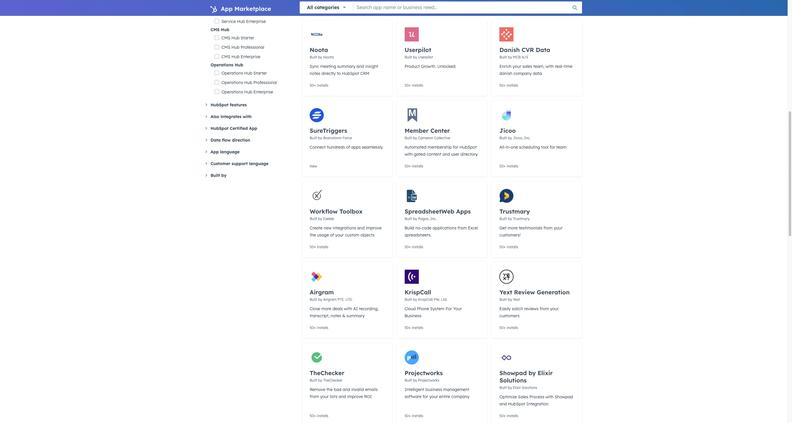 Task type: locate. For each thing, give the bounding box(es) containing it.
0 vertical spatial notes
[[310, 71, 321, 76]]

cms
[[211, 27, 220, 32], [222, 35, 231, 41], [222, 45, 231, 50], [222, 54, 231, 59]]

by up close
[[318, 298, 323, 302]]

1 horizontal spatial the
[[327, 388, 333, 393]]

50 + installs for noota
[[310, 83, 329, 88]]

by up "sync"
[[318, 55, 323, 59]]

for
[[453, 145, 459, 150], [550, 145, 556, 150], [423, 395, 429, 400]]

1 vertical spatial showpad
[[555, 395, 574, 400]]

your inside enrich your sales team, with real-time danish company data
[[513, 64, 522, 69]]

1 horizontal spatial showpad
[[555, 395, 574, 400]]

one
[[511, 145, 519, 150]]

starter up service hub professional
[[246, 0, 260, 5]]

with inside close more deals with ai recording, transcript, notes & summary
[[344, 307, 352, 312]]

from left excel at the bottom of page
[[458, 226, 467, 231]]

by inside spreadsheetweb apps built by pagos, inc.
[[413, 217, 418, 221]]

data flow direction button
[[206, 137, 293, 144]]

with right process
[[546, 395, 554, 400]]

trustmary up get on the bottom right of page
[[500, 208, 530, 216]]

0 vertical spatial projectworks
[[405, 370, 443, 377]]

built inside dropdown button
[[211, 173, 220, 178]]

built inside jicoo built by jicoo, inc.
[[500, 136, 507, 140]]

toolbox
[[340, 208, 363, 216]]

built inside yext review generation built by yext
[[500, 298, 507, 302]]

improve
[[366, 226, 382, 231], [348, 395, 363, 400]]

with down hubspot features dropdown button on the left top of page
[[243, 114, 252, 120]]

by left pagos,
[[413, 217, 418, 221]]

built up close
[[310, 298, 317, 302]]

meeting
[[320, 64, 336, 69]]

summary inside sync meeting summary and insight notes directly to hubspot crm
[[338, 64, 356, 69]]

enterprise down 'marketplace'
[[246, 19, 266, 24]]

hub up operations hub
[[232, 54, 240, 59]]

caret image inside customer support language dropdown button
[[206, 163, 207, 165]]

the inside create new integrations and improve the usage of your custom objects
[[310, 233, 316, 238]]

your inside "get more testimonials from your customers!"
[[554, 226, 563, 231]]

1 vertical spatial enterprise
[[241, 54, 261, 59]]

projectworks
[[405, 370, 443, 377], [419, 379, 440, 383]]

inc. right jicoo,
[[525, 136, 531, 140]]

50 + installs
[[310, 2, 329, 7], [405, 2, 424, 7], [310, 83, 329, 88], [405, 83, 424, 88], [500, 83, 519, 88], [405, 164, 424, 169], [500, 164, 519, 169], [310, 245, 329, 250], [405, 245, 424, 250], [500, 245, 519, 250], [310, 326, 329, 331], [405, 326, 424, 331], [500, 326, 519, 331], [310, 415, 329, 419], [405, 415, 424, 419], [500, 415, 519, 419]]

installs for noota
[[317, 83, 329, 88]]

0 horizontal spatial company
[[452, 395, 470, 400]]

0 vertical spatial trustmary
[[500, 208, 530, 216]]

hubspot
[[342, 71, 360, 76], [211, 102, 229, 108], [211, 126, 229, 131], [460, 145, 477, 150], [509, 402, 526, 407]]

0 horizontal spatial app
[[211, 150, 219, 155]]

1 vertical spatial inc.
[[431, 217, 437, 221]]

by left mcb
[[508, 55, 513, 59]]

and down optimize
[[500, 402, 508, 407]]

0 vertical spatial thechecker
[[310, 370, 345, 377]]

0 horizontal spatial of
[[330, 233, 334, 238]]

hub down the cms hub enterprise
[[235, 62, 243, 68]]

operations for operations hub enterprise
[[222, 90, 243, 95]]

+ for projectworks
[[409, 415, 411, 419]]

1 vertical spatial thechecker
[[324, 379, 343, 383]]

0 horizontal spatial inc.
[[431, 217, 437, 221]]

1 vertical spatial more
[[322, 307, 332, 312]]

by inside airgram built by airgram pte. ltd.
[[318, 298, 323, 302]]

bad
[[334, 388, 342, 393]]

50 for danish cvr data
[[500, 83, 504, 88]]

inc. down spreadsheetweb on the right of page
[[431, 217, 437, 221]]

+ for noota
[[314, 83, 316, 88]]

professional
[[246, 9, 270, 15], [241, 45, 265, 50], [254, 80, 277, 85]]

by up intelligent
[[413, 379, 418, 383]]

app up customer
[[211, 150, 219, 155]]

caret image
[[206, 163, 207, 165], [206, 174, 207, 177]]

0 horizontal spatial yext
[[500, 289, 513, 296]]

0 vertical spatial inc.
[[525, 136, 531, 140]]

userpilot built by userpilot
[[405, 46, 433, 59]]

more for trustmary
[[508, 226, 518, 231]]

by inside yext review generation built by yext
[[508, 298, 513, 302]]

data
[[536, 46, 551, 54], [211, 138, 221, 143]]

1 vertical spatial of
[[330, 233, 334, 238]]

hub for service hub enterprise
[[237, 19, 245, 24]]

caret image
[[206, 104, 207, 106], [206, 115, 207, 118], [206, 127, 207, 130], [206, 139, 207, 142], [206, 151, 207, 153]]

2 vertical spatial starter
[[254, 71, 267, 76]]

with left real-
[[546, 64, 554, 69]]

cms for cms hub enterprise
[[222, 54, 231, 59]]

hub for operations hub starter
[[244, 71, 253, 76]]

applications
[[433, 226, 457, 231]]

caret image for also integrates with
[[206, 115, 207, 118]]

thechecker
[[310, 370, 345, 377], [324, 379, 343, 383]]

0 vertical spatial data
[[536, 46, 551, 54]]

2 vertical spatial app
[[211, 150, 219, 155]]

hubspot features
[[211, 102, 247, 108]]

0 vertical spatial yext
[[500, 289, 513, 296]]

a/s
[[522, 55, 529, 59]]

1 vertical spatial yext
[[514, 298, 521, 302]]

for up user
[[453, 145, 459, 150]]

1 horizontal spatial notes
[[331, 314, 342, 319]]

hub for cms hub
[[221, 27, 230, 32]]

unlocked.
[[438, 64, 457, 69]]

enterprise down cms hub professional
[[241, 54, 261, 59]]

company down management
[[452, 395, 470, 400]]

caret image inside app language dropdown button
[[206, 151, 207, 153]]

caret image left customer
[[206, 163, 207, 165]]

service for service hub professional
[[222, 9, 236, 15]]

the down the create
[[310, 233, 316, 238]]

0 vertical spatial more
[[508, 226, 518, 231]]

1 horizontal spatial yext
[[514, 298, 521, 302]]

with inside dropdown button
[[243, 114, 252, 120]]

data right cvr
[[536, 46, 551, 54]]

more up "transcript,"
[[322, 307, 332, 312]]

caret image inside hubspot features dropdown button
[[206, 104, 207, 106]]

operations hub enterprise
[[222, 90, 273, 95]]

0 vertical spatial solutions
[[500, 377, 527, 385]]

5 caret image from the top
[[206, 151, 207, 153]]

hub for service hub starter
[[237, 0, 245, 5]]

trustmary
[[500, 208, 530, 216], [514, 217, 530, 221]]

operations for operations hub
[[211, 62, 234, 68]]

lists
[[330, 395, 338, 400]]

company inside intelligent business management software for your entire company
[[452, 395, 470, 400]]

0 vertical spatial improve
[[366, 226, 382, 231]]

by inside thechecker built by thechecker
[[318, 379, 323, 383]]

by inside danish cvr data built by mcb a/s
[[508, 55, 513, 59]]

data left flow
[[211, 138, 221, 143]]

0 vertical spatial elixir
[[538, 370, 553, 377]]

showpad up optimize
[[500, 370, 527, 377]]

the inside remove the bad and invalid emails from your lists and improve roi
[[327, 388, 333, 393]]

generation
[[537, 289, 570, 296]]

of
[[346, 145, 350, 150], [330, 233, 334, 238]]

1 vertical spatial data
[[211, 138, 221, 143]]

0 vertical spatial enterprise
[[246, 19, 266, 24]]

app marketplace
[[221, 5, 271, 12]]

yext review generation built by yext
[[500, 289, 570, 302]]

from inside "get more testimonials from your customers!"
[[544, 226, 553, 231]]

1 horizontal spatial language
[[249, 161, 269, 167]]

hubspot certified app
[[211, 126, 258, 131]]

showpad by elixir solutions built by elixir solutions
[[500, 370, 553, 391]]

built down the jicoo
[[500, 136, 507, 140]]

of inside create new integrations and improve the usage of your custom objects
[[330, 233, 334, 238]]

starter for service hub starter
[[246, 0, 260, 5]]

elixir up process
[[538, 370, 553, 377]]

noota
[[310, 46, 328, 54], [324, 55, 334, 59]]

3 caret image from the top
[[206, 127, 207, 130]]

app for app marketplace
[[221, 5, 233, 12]]

50 + installs for projectworks
[[405, 415, 424, 419]]

built up build
[[405, 217, 412, 221]]

4 caret image from the top
[[206, 139, 207, 142]]

1 horizontal spatial elixir
[[538, 370, 553, 377]]

showpad right process
[[555, 395, 574, 400]]

built up remove
[[310, 379, 317, 383]]

showpad inside optimize sales process with showpad and hubspot integration
[[555, 395, 574, 400]]

0 vertical spatial caret image
[[206, 163, 207, 165]]

0 horizontal spatial data
[[211, 138, 221, 143]]

for
[[446, 307, 452, 312]]

built down customer
[[211, 173, 220, 178]]

50 for thechecker
[[310, 415, 314, 419]]

built up connect
[[310, 136, 317, 140]]

1 vertical spatial trustmary
[[514, 217, 530, 221]]

50 for noota
[[310, 83, 314, 88]]

0 horizontal spatial notes
[[310, 71, 321, 76]]

built inside krispcall built by krispcall pte. ltd.
[[405, 298, 412, 302]]

brainstorm
[[324, 136, 342, 140]]

and right bad
[[343, 388, 351, 393]]

1 vertical spatial caret image
[[206, 174, 207, 177]]

2 vertical spatial enterprise
[[254, 90, 273, 95]]

summary inside close more deals with ai recording, transcript, notes & summary
[[347, 314, 365, 319]]

50 for spreadsheetweb apps
[[405, 245, 409, 250]]

app
[[221, 5, 233, 12], [249, 126, 258, 131], [211, 150, 219, 155]]

features
[[230, 102, 247, 108]]

1 vertical spatial language
[[249, 161, 269, 167]]

50 for showpad by elixir solutions
[[500, 415, 504, 419]]

1 vertical spatial airgram
[[324, 298, 337, 302]]

hub down cms hub starter
[[232, 45, 240, 50]]

excel
[[468, 226, 478, 231]]

built inside trustmary built by trustmary
[[500, 217, 507, 221]]

close more deals with ai recording, transcript, notes & summary
[[310, 307, 379, 319]]

caret image inside hubspot certified app dropdown button
[[206, 127, 207, 130]]

1 vertical spatial elixir
[[514, 386, 521, 391]]

2 vertical spatial professional
[[254, 80, 277, 85]]

inc.
[[525, 136, 531, 140], [431, 217, 437, 221]]

50 + installs for trustmary
[[500, 245, 519, 250]]

caret image inside built by dropdown button
[[206, 174, 207, 177]]

0 vertical spatial noota
[[310, 46, 328, 54]]

built inside danish cvr data built by mcb a/s
[[500, 55, 507, 59]]

hub for cms hub enterprise
[[232, 54, 240, 59]]

hub up the operations hub enterprise
[[244, 80, 253, 85]]

0 vertical spatial the
[[310, 233, 316, 238]]

all categories button
[[300, 1, 354, 14]]

hub up service hub professional
[[237, 0, 245, 5]]

hub for operations hub
[[235, 62, 243, 68]]

close
[[310, 307, 321, 312]]

enterprise down operations hub professional
[[254, 90, 273, 95]]

cms hub enterprise
[[222, 54, 261, 59]]

your down business
[[430, 395, 438, 400]]

with left the ai
[[344, 307, 352, 312]]

solutions up sales
[[522, 386, 538, 391]]

your inside remove the bad and invalid emails from your lists and improve roi
[[320, 395, 329, 400]]

installs for krispcall
[[412, 326, 424, 331]]

built up cloud
[[405, 298, 412, 302]]

language down data flow direction
[[220, 150, 240, 155]]

hubspot down sales
[[509, 402, 526, 407]]

code
[[422, 226, 432, 231]]

by up product at top
[[413, 55, 418, 59]]

installs for yext review generation
[[507, 326, 519, 331]]

from inside build no-code applications from excel spreadsheets.
[[458, 226, 467, 231]]

crm
[[361, 71, 370, 76]]

1 service from the top
[[222, 0, 236, 5]]

showpad
[[500, 370, 527, 377], [555, 395, 574, 400]]

hub down the service hub starter
[[237, 9, 245, 15]]

installs for projectworks
[[412, 415, 424, 419]]

build no-code applications from excel spreadsheets.
[[405, 226, 478, 238]]

projectworks up intelligent
[[405, 370, 443, 377]]

0 vertical spatial company
[[514, 71, 532, 76]]

50 + installs for yext review generation
[[500, 326, 519, 331]]

50 for workflow toolbox
[[310, 245, 314, 250]]

your inside intelligent business management software for your entire company
[[430, 395, 438, 400]]

built down member
[[405, 136, 412, 140]]

2 horizontal spatial app
[[249, 126, 258, 131]]

service up service hub professional
[[222, 0, 236, 5]]

hub up cms hub professional
[[232, 35, 240, 41]]

your down generation
[[551, 307, 559, 312]]

1 horizontal spatial of
[[346, 145, 350, 150]]

+ for spreadsheetweb apps
[[409, 245, 411, 250]]

1 vertical spatial projectworks
[[419, 379, 440, 383]]

cms for cms hub starter
[[222, 35, 231, 41]]

customers
[[500, 314, 520, 319]]

professional for cms hub professional
[[241, 45, 265, 50]]

caret image inside data flow direction dropdown button
[[206, 139, 207, 142]]

hubspot up directory
[[460, 145, 477, 150]]

built up intelligent
[[405, 379, 412, 383]]

0 vertical spatial showpad
[[500, 370, 527, 377]]

caret image inside also integrates with dropdown button
[[206, 115, 207, 118]]

installs for showpad by elixir solutions
[[507, 415, 519, 419]]

50 for userpilot
[[405, 83, 409, 88]]

userpilot up growth.
[[419, 55, 433, 59]]

by down member
[[413, 136, 418, 140]]

and up objects at bottom
[[358, 226, 365, 231]]

0 horizontal spatial language
[[220, 150, 240, 155]]

0 horizontal spatial showpad
[[500, 370, 527, 377]]

caret image for built by
[[206, 174, 207, 177]]

+ for yext review generation
[[504, 326, 506, 331]]

time
[[564, 64, 573, 69]]

notes down deals
[[331, 314, 342, 319]]

1 horizontal spatial inc.
[[525, 136, 531, 140]]

thechecker up remove
[[310, 370, 345, 377]]

and inside create new integrations and improve the usage of your custom objects
[[358, 226, 365, 231]]

your left lists on the left bottom of page
[[320, 395, 329, 400]]

get
[[500, 226, 507, 231]]

and inside optimize sales process with showpad and hubspot integration
[[500, 402, 508, 407]]

1 horizontal spatial company
[[514, 71, 532, 76]]

easily
[[500, 307, 511, 312]]

more inside close more deals with ai recording, transcript, notes & summary
[[322, 307, 332, 312]]

0 vertical spatial app
[[221, 5, 233, 12]]

50 + installs for member center
[[405, 164, 424, 169]]

with down "automated"
[[405, 152, 413, 157]]

built inside showpad by elixir solutions built by elixir solutions
[[500, 386, 507, 391]]

1 horizontal spatial for
[[453, 145, 459, 150]]

0 vertical spatial krispcall
[[405, 289, 432, 296]]

inc. inside jicoo built by jicoo, inc.
[[525, 136, 531, 140]]

reviews
[[525, 307, 539, 312]]

caret image for app language
[[206, 151, 207, 153]]

solutions up optimize
[[500, 377, 527, 385]]

insight
[[366, 64, 379, 69]]

service for service hub enterprise
[[222, 19, 236, 24]]

and
[[357, 64, 364, 69], [443, 152, 450, 157], [358, 226, 365, 231], [343, 388, 351, 393], [339, 395, 346, 400], [500, 402, 508, 407]]

app for app language
[[211, 150, 219, 155]]

service up cms hub
[[222, 19, 236, 24]]

from down remove
[[310, 395, 319, 400]]

trustmary up testimonials
[[514, 217, 530, 221]]

and inside automated membership for hubspot with gated content and user directory
[[443, 152, 450, 157]]

0 vertical spatial summary
[[338, 64, 356, 69]]

yext
[[500, 289, 513, 296], [514, 298, 521, 302]]

mcb
[[514, 55, 521, 59]]

more up customers!
[[508, 226, 518, 231]]

2 caret image from the top
[[206, 174, 207, 177]]

solutions
[[500, 377, 527, 385], [522, 386, 538, 391]]

50 for trustmary
[[500, 245, 504, 250]]

noota up "sync"
[[310, 46, 328, 54]]

optimize sales process with showpad and hubspot integration
[[500, 395, 574, 407]]

hubspot down also
[[211, 126, 229, 131]]

notes inside sync meeting summary and insight notes directly to hubspot crm
[[310, 71, 321, 76]]

2 caret image from the top
[[206, 115, 207, 118]]

by up remove
[[318, 379, 323, 383]]

0 vertical spatial starter
[[246, 0, 260, 5]]

1 horizontal spatial improve
[[366, 226, 382, 231]]

of left apps in the top of the page
[[346, 145, 350, 150]]

2 service from the top
[[222, 9, 236, 15]]

installs for trustmary
[[507, 245, 519, 250]]

service
[[222, 0, 236, 5], [222, 9, 236, 15], [222, 19, 236, 24]]

0 horizontal spatial for
[[423, 395, 429, 400]]

1 vertical spatial the
[[327, 388, 333, 393]]

1 vertical spatial notes
[[331, 314, 342, 319]]

company inside enrich your sales team, with real-time danish company data
[[514, 71, 532, 76]]

hub for cms hub starter
[[232, 35, 240, 41]]

improve up objects at bottom
[[366, 226, 382, 231]]

flow
[[222, 138, 231, 143]]

1 horizontal spatial app
[[221, 5, 233, 12]]

projectworks up business
[[419, 379, 440, 383]]

by
[[318, 55, 323, 59], [413, 55, 418, 59], [508, 55, 513, 59], [413, 136, 418, 140], [318, 136, 323, 140], [508, 136, 513, 140], [222, 173, 227, 178], [318, 217, 323, 221], [413, 217, 418, 221], [508, 217, 513, 221], [318, 298, 323, 302], [413, 298, 418, 302], [508, 298, 513, 302], [529, 370, 536, 377], [318, 379, 323, 383], [413, 379, 418, 383], [508, 386, 513, 391]]

hubspot inside hubspot features dropdown button
[[211, 102, 229, 108]]

of down new
[[330, 233, 334, 238]]

+ for userpilot
[[409, 83, 411, 88]]

operations down the cms hub enterprise
[[211, 62, 234, 68]]

connect
[[310, 145, 326, 150]]

installs for airgram
[[317, 326, 329, 331]]

1 vertical spatial starter
[[241, 35, 254, 41]]

operations
[[211, 62, 234, 68], [222, 71, 243, 76], [222, 80, 243, 85], [222, 90, 243, 95]]

50 + installs for krispcall
[[405, 326, 424, 331]]

by inside projectworks built by projectworks
[[413, 379, 418, 383]]

1 vertical spatial summary
[[347, 314, 365, 319]]

app up service hub enterprise
[[221, 5, 233, 12]]

+ for showpad by elixir solutions
[[504, 415, 506, 419]]

more inside "get more testimonials from your customers!"
[[508, 226, 518, 231]]

50 + installs for thechecker
[[310, 415, 329, 419]]

integrations
[[333, 226, 356, 231]]

noota up the meeting
[[324, 55, 334, 59]]

service for service hub starter
[[222, 0, 236, 5]]

customer
[[211, 161, 231, 167]]

3 service from the top
[[222, 19, 236, 24]]

more
[[508, 226, 518, 231], [322, 307, 332, 312]]

sales
[[523, 64, 533, 69]]

built inside 'member center built by cameron collective'
[[405, 136, 412, 140]]

1 vertical spatial service
[[222, 9, 236, 15]]

hubspot up also
[[211, 102, 229, 108]]

1 horizontal spatial data
[[536, 46, 551, 54]]

0 horizontal spatial improve
[[348, 395, 363, 400]]

yext up easily
[[500, 289, 513, 296]]

operations down operations hub
[[222, 71, 243, 76]]

0 vertical spatial professional
[[246, 9, 270, 15]]

operations down operations hub starter
[[222, 80, 243, 85]]

0 vertical spatial of
[[346, 145, 350, 150]]

language
[[220, 150, 240, 155], [249, 161, 269, 167]]

sync meeting summary and insight notes directly to hubspot crm
[[310, 64, 379, 76]]

operations for operations hub starter
[[222, 71, 243, 76]]

also
[[211, 114, 219, 120]]

workflow toolbox built by exelab
[[310, 208, 363, 221]]

2 vertical spatial service
[[222, 19, 236, 24]]

airgram up close
[[310, 289, 334, 296]]

notes inside close more deals with ai recording, transcript, notes & summary
[[331, 314, 342, 319]]

from
[[458, 226, 467, 231], [544, 226, 553, 231], [540, 307, 550, 312], [310, 395, 319, 400]]

1 horizontal spatial more
[[508, 226, 518, 231]]

built up get on the bottom right of page
[[500, 217, 507, 221]]

1 caret image from the top
[[206, 104, 207, 106]]

and left user
[[443, 152, 450, 157]]

1 vertical spatial company
[[452, 395, 470, 400]]

50 for yext review generation
[[500, 326, 504, 331]]

professional up the cms hub enterprise
[[241, 45, 265, 50]]

0 vertical spatial service
[[222, 0, 236, 5]]

showpad inside showpad by elixir solutions built by elixir solutions
[[500, 370, 527, 377]]

for inside automated membership for hubspot with gated content and user directory
[[453, 145, 459, 150]]

0 vertical spatial userpilot
[[405, 46, 432, 54]]

hub up operations hub professional
[[244, 71, 253, 76]]

operations for operations hub professional
[[222, 80, 243, 85]]

apps
[[457, 208, 471, 216]]

all-
[[500, 145, 506, 150]]

by up connect
[[318, 136, 323, 140]]

from right reviews
[[540, 307, 550, 312]]

+
[[314, 2, 316, 7], [409, 2, 411, 7], [314, 83, 316, 88], [409, 83, 411, 88], [504, 83, 506, 88], [409, 164, 411, 169], [504, 164, 506, 169], [314, 245, 316, 250], [409, 245, 411, 250], [504, 245, 506, 250], [314, 326, 316, 331], [409, 326, 411, 331], [504, 326, 506, 331], [314, 415, 316, 419], [409, 415, 411, 419], [504, 415, 506, 419]]

by down customer
[[222, 173, 227, 178]]

apps
[[352, 145, 361, 150]]

starter up operations hub professional
[[254, 71, 267, 76]]

enrich
[[500, 64, 512, 69]]

1 caret image from the top
[[206, 163, 207, 165]]

0 horizontal spatial the
[[310, 233, 316, 238]]

caret image left built by
[[206, 174, 207, 177]]

Search app name or business need... search field
[[354, 1, 583, 13]]

installs for spreadsheetweb apps
[[412, 245, 424, 250]]

krispcall
[[405, 289, 432, 296], [419, 298, 433, 302]]

starter up cms hub professional
[[241, 35, 254, 41]]

app down also integrates with dropdown button
[[249, 126, 258, 131]]

by inside trustmary built by trustmary
[[508, 217, 513, 221]]

directly
[[322, 71, 336, 76]]

service down the service hub starter
[[222, 9, 236, 15]]

installs for userpilot
[[412, 83, 424, 88]]

1 vertical spatial improve
[[348, 395, 363, 400]]

0 horizontal spatial more
[[322, 307, 332, 312]]

0 vertical spatial airgram
[[310, 289, 334, 296]]

from right testimonials
[[544, 226, 553, 231]]

enterprise for cms hub enterprise
[[241, 54, 261, 59]]

50 for projectworks
[[405, 415, 409, 419]]

notes down "sync"
[[310, 71, 321, 76]]

+ for trustmary
[[504, 245, 506, 250]]

1 vertical spatial professional
[[241, 45, 265, 50]]

improve down invalid
[[348, 395, 363, 400]]

and inside sync meeting summary and insight notes directly to hubspot crm
[[357, 64, 364, 69]]

summary down the ai
[[347, 314, 365, 319]]



Task type: vqa. For each thing, say whether or not it's contained in the screenshot.
Chat conversation average time to close by rep element
no



Task type: describe. For each thing, give the bounding box(es) containing it.
+ for airgram
[[314, 326, 316, 331]]

50 for krispcall
[[405, 326, 409, 331]]

starter for operations hub starter
[[254, 71, 267, 76]]

all categories
[[307, 4, 340, 10]]

caret image for hubspot certified app
[[206, 127, 207, 130]]

data flow direction
[[211, 138, 250, 143]]

integration
[[527, 402, 549, 407]]

your
[[454, 307, 462, 312]]

hubspot inside automated membership for hubspot with gated content and user directory
[[460, 145, 477, 150]]

get more testimonials from your customers!
[[500, 226, 563, 238]]

transcript,
[[310, 314, 330, 319]]

remove the bad and invalid emails from your lists and improve roi
[[310, 388, 378, 400]]

built inside airgram built by airgram pte. ltd.
[[310, 298, 317, 302]]

gated
[[414, 152, 426, 157]]

with inside enrich your sales team, with real-time danish company data
[[546, 64, 554, 69]]

support
[[232, 161, 248, 167]]

danish
[[500, 71, 513, 76]]

2 horizontal spatial for
[[550, 145, 556, 150]]

from inside easily solicit reviews from your customers
[[540, 307, 550, 312]]

your inside create new integrations and improve the usage of your custom objects
[[336, 233, 344, 238]]

caret image for data flow direction
[[206, 139, 207, 142]]

and down bad
[[339, 395, 346, 400]]

projectworks inside projectworks built by projectworks
[[419, 379, 440, 383]]

business
[[426, 388, 443, 393]]

membership
[[428, 145, 452, 150]]

categories
[[315, 4, 340, 10]]

thechecker built by thechecker
[[310, 370, 345, 383]]

1 vertical spatial krispcall
[[419, 298, 433, 302]]

thechecker inside thechecker built by thechecker
[[324, 379, 343, 383]]

from inside remove the bad and invalid emails from your lists and improve roi
[[310, 395, 319, 400]]

improve inside create new integrations and improve the usage of your custom objects
[[366, 226, 382, 231]]

by inside the noota built by noota
[[318, 55, 323, 59]]

built inside projectworks built by projectworks
[[405, 379, 412, 383]]

built inside suretriggers built by brainstorm force
[[310, 136, 317, 140]]

ltd.
[[442, 298, 448, 302]]

app language
[[211, 150, 240, 155]]

cloud phone system for your business
[[405, 307, 462, 319]]

phone
[[417, 307, 429, 312]]

product growth. unlocked.
[[405, 64, 457, 69]]

&
[[343, 314, 346, 319]]

inc. inside spreadsheetweb apps built by pagos, inc.
[[431, 217, 437, 221]]

cms hub
[[211, 27, 230, 32]]

hubspot inside optimize sales process with showpad and hubspot integration
[[509, 402, 526, 407]]

built inside thechecker built by thechecker
[[310, 379, 317, 383]]

+ for workflow toolbox
[[314, 245, 316, 250]]

emails
[[366, 388, 378, 393]]

enterprise for service hub enterprise
[[246, 19, 266, 24]]

installs for member center
[[412, 164, 424, 169]]

installs for thechecker
[[317, 415, 329, 419]]

testimonials
[[519, 226, 543, 231]]

danish cvr data built by mcb a/s
[[500, 46, 551, 59]]

by up process
[[529, 370, 536, 377]]

recording,
[[359, 307, 379, 312]]

installs for workflow toolbox
[[317, 245, 329, 250]]

no-
[[416, 226, 422, 231]]

customer support language button
[[206, 160, 293, 168]]

business
[[405, 314, 422, 319]]

product
[[405, 64, 420, 69]]

process
[[530, 395, 545, 400]]

spreadsheetweb
[[405, 208, 455, 216]]

solicit
[[512, 307, 524, 312]]

50 + installs for danish cvr data
[[500, 83, 519, 88]]

new
[[310, 164, 317, 169]]

app language button
[[206, 149, 293, 156]]

50 + installs for spreadsheetweb apps
[[405, 245, 424, 250]]

1 vertical spatial userpilot
[[419, 55, 433, 59]]

hubspot certified app button
[[206, 125, 293, 132]]

hubspot inside hubspot certified app dropdown button
[[211, 126, 229, 131]]

customers!
[[500, 233, 521, 238]]

built inside the noota built by noota
[[310, 55, 317, 59]]

sync
[[310, 64, 319, 69]]

50 + installs for showpad by elixir solutions
[[500, 415, 519, 419]]

enterprise for operations hub enterprise
[[254, 90, 273, 95]]

by inside krispcall built by krispcall pte. ltd.
[[413, 298, 418, 302]]

50 for jicoo
[[500, 164, 504, 169]]

to
[[337, 71, 341, 76]]

for inside intelligent business management software for your entire company
[[423, 395, 429, 400]]

1 vertical spatial solutions
[[522, 386, 538, 391]]

with inside automated membership for hubspot with gated content and user directory
[[405, 152, 413, 157]]

cms for cms hub professional
[[222, 45, 231, 50]]

installs for danish cvr data
[[507, 83, 519, 88]]

integrates
[[221, 114, 242, 120]]

real-
[[555, 64, 564, 69]]

hub for service hub professional
[[237, 9, 245, 15]]

all-in-one scheduling tool for team
[[500, 145, 567, 150]]

0 horizontal spatial elixir
[[514, 386, 521, 391]]

+ for thechecker
[[314, 415, 316, 419]]

built by
[[211, 173, 227, 178]]

review
[[515, 289, 536, 296]]

certified
[[230, 126, 248, 131]]

hub for operations hub enterprise
[[244, 90, 253, 95]]

hubspot inside sync meeting summary and insight notes directly to hubspot crm
[[342, 71, 360, 76]]

customer support language
[[211, 161, 269, 167]]

by inside 'userpilot built by userpilot'
[[413, 55, 418, 59]]

by up optimize
[[508, 386, 513, 391]]

by inside dropdown button
[[222, 173, 227, 178]]

+ for krispcall
[[409, 326, 411, 331]]

cms hub professional
[[222, 45, 265, 50]]

service hub starter
[[222, 0, 260, 5]]

cms hub starter
[[222, 35, 254, 41]]

0 vertical spatial language
[[220, 150, 240, 155]]

1 vertical spatial noota
[[324, 55, 334, 59]]

center
[[431, 127, 450, 135]]

jicoo built by jicoo, inc.
[[500, 127, 531, 140]]

50 + installs for jicoo
[[500, 164, 519, 169]]

marketplace
[[235, 5, 271, 12]]

trustmary inside trustmary built by trustmary
[[514, 217, 530, 221]]

data inside danish cvr data built by mcb a/s
[[536, 46, 551, 54]]

direction
[[232, 138, 250, 143]]

ltd.
[[346, 298, 353, 302]]

professional for service hub professional
[[246, 9, 270, 15]]

50 for airgram
[[310, 326, 314, 331]]

cloud
[[405, 307, 416, 312]]

jicoo
[[500, 127, 516, 135]]

+ for danish cvr data
[[504, 83, 506, 88]]

all
[[307, 4, 313, 10]]

by inside suretriggers built by brainstorm force
[[318, 136, 323, 140]]

seamlessly
[[362, 145, 383, 150]]

caret image for hubspot features
[[206, 104, 207, 106]]

1 vertical spatial app
[[249, 126, 258, 131]]

service hub enterprise
[[222, 19, 266, 24]]

data
[[533, 71, 543, 76]]

operations hub
[[211, 62, 243, 68]]

hub for cms hub professional
[[232, 45, 240, 50]]

pte.
[[338, 298, 345, 302]]

improve inside remove the bad and invalid emails from your lists and improve roi
[[348, 395, 363, 400]]

custom
[[345, 233, 360, 238]]

connect hundreds of apps seamlessly
[[310, 145, 383, 150]]

50 + installs for userpilot
[[405, 83, 424, 88]]

caret image for customer support language
[[206, 163, 207, 165]]

starter for cms hub starter
[[241, 35, 254, 41]]

team,
[[534, 64, 545, 69]]

software
[[405, 395, 422, 400]]

user
[[452, 152, 460, 157]]

by inside 'member center built by cameron collective'
[[413, 136, 418, 140]]

50 for member center
[[405, 164, 409, 169]]

cvr
[[522, 46, 535, 54]]

also integrates with
[[211, 114, 252, 120]]

+ for member center
[[409, 164, 411, 169]]

cms for cms hub
[[211, 27, 220, 32]]

professional for operations hub professional
[[254, 80, 277, 85]]

by inside workflow toolbox built by exelab
[[318, 217, 323, 221]]

entire
[[440, 395, 451, 400]]

also integrates with button
[[206, 113, 293, 120]]

in-
[[506, 145, 511, 150]]

compatible hubspot plans group
[[211, 0, 293, 97]]

50 + installs for workflow toolbox
[[310, 245, 329, 250]]

your inside easily solicit reviews from your customers
[[551, 307, 559, 312]]

roi
[[365, 395, 372, 400]]

with inside optimize sales process with showpad and hubspot integration
[[546, 395, 554, 400]]

hub for operations hub professional
[[244, 80, 253, 85]]

scheduling
[[520, 145, 541, 150]]

hundreds
[[327, 145, 345, 150]]

+ for jicoo
[[504, 164, 506, 169]]

50 + installs for airgram
[[310, 326, 329, 331]]

built inside spreadsheetweb apps built by pagos, inc.
[[405, 217, 412, 221]]

built inside 'userpilot built by userpilot'
[[405, 55, 412, 59]]

danish
[[500, 46, 520, 54]]

built inside workflow toolbox built by exelab
[[310, 217, 317, 221]]

invalid
[[352, 388, 364, 393]]

cameron
[[419, 136, 434, 140]]

hubspot features button
[[206, 102, 293, 109]]

more for airgram
[[322, 307, 332, 312]]

installs for jicoo
[[507, 164, 519, 169]]

data inside dropdown button
[[211, 138, 221, 143]]

by inside jicoo built by jicoo, inc.
[[508, 136, 513, 140]]



